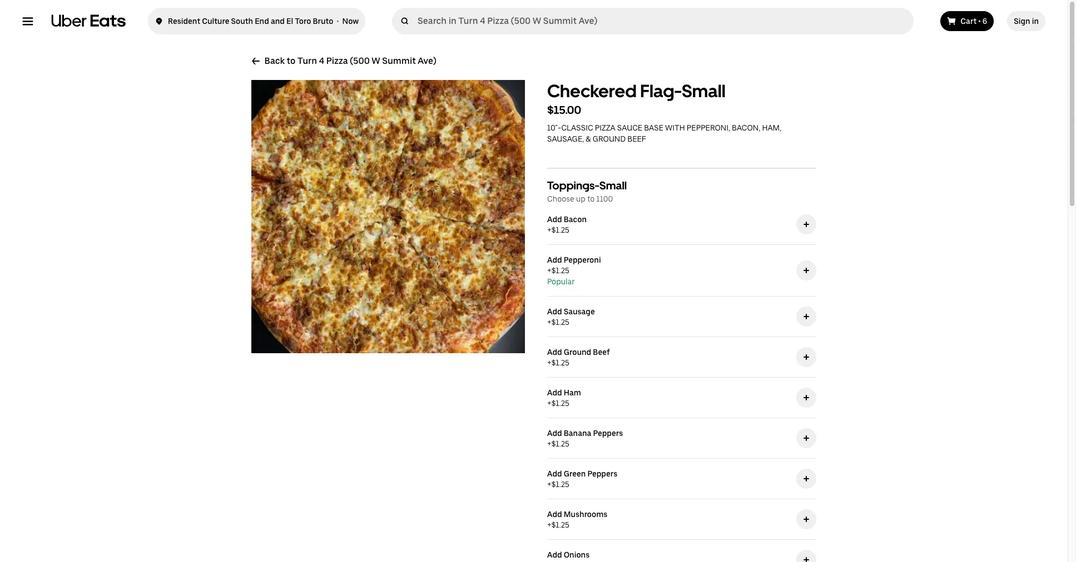 Task type: vqa. For each thing, say whether or not it's contained in the screenshot.
next Image to the top
no



Task type: locate. For each thing, give the bounding box(es) containing it.
7 + from the top
[[547, 480, 551, 489]]

&
[[586, 135, 591, 143]]

add inside add pepperoni + $1.25 popular
[[547, 256, 562, 265]]

small up 1100
[[599, 179, 627, 192]]

bacon
[[564, 215, 587, 224]]

(500
[[350, 56, 370, 66]]

peppers for add green peppers
[[587, 470, 617, 479]]

1 horizontal spatial to
[[587, 195, 595, 204]]

add inside add mushrooms + $1.25
[[547, 510, 562, 519]]

6 $1.25 from the top
[[551, 440, 569, 449]]

add for add pepperoni + $1.25 popular
[[547, 256, 562, 265]]

8 + from the top
[[547, 521, 551, 530]]

$1.25 down the ground
[[551, 359, 569, 368]]

2 + from the top
[[547, 266, 551, 275]]

add inside the add sausage + $1.25
[[547, 308, 562, 316]]

1 horizontal spatial •
[[978, 17, 981, 26]]

add left banana
[[547, 429, 562, 438]]

5 add from the top
[[547, 389, 562, 398]]

peppers right "green"
[[587, 470, 617, 479]]

add up popular
[[547, 256, 562, 265]]

add for add ground beef + $1.25
[[547, 348, 562, 357]]

onions
[[564, 551, 590, 560]]

0 vertical spatial peppers
[[593, 429, 623, 438]]

with
[[665, 123, 685, 132]]

2 $1.25 from the top
[[551, 266, 569, 275]]

add inside add ham + $1.25
[[547, 389, 562, 398]]

5 + from the top
[[547, 399, 551, 408]]

8 add from the top
[[547, 510, 562, 519]]

0 horizontal spatial small
[[599, 179, 627, 192]]

$1.25 down mushrooms
[[551, 521, 569, 530]]

4
[[319, 56, 325, 66]]

to right up at top
[[587, 195, 595, 204]]

6 + from the top
[[547, 440, 551, 449]]

add bacon + $1.25
[[547, 215, 587, 235]]

peppers inside the add green peppers + $1.25
[[587, 470, 617, 479]]

$1.25 inside 'add bacon + $1.25'
[[551, 226, 569, 235]]

$1.25 down the bacon
[[551, 226, 569, 235]]

$1.25 up popular
[[551, 266, 569, 275]]

add for add ham + $1.25
[[547, 389, 562, 398]]

$1.25 down banana
[[551, 440, 569, 449]]

+ down choose
[[547, 226, 551, 235]]

flag-
[[640, 81, 682, 102]]

add ground beef + $1.25
[[547, 348, 610, 368]]

1 vertical spatial small
[[599, 179, 627, 192]]

+ up add ham + $1.25
[[547, 359, 551, 368]]

add left "green"
[[547, 470, 562, 479]]

1 + from the top
[[547, 226, 551, 235]]

+ down popular
[[547, 318, 551, 327]]

+ down add ham + $1.25
[[547, 440, 551, 449]]

$1.25 down "green"
[[551, 480, 569, 489]]

3 $1.25 from the top
[[551, 318, 569, 327]]

9 add from the top
[[547, 551, 562, 560]]

add for add sausage + $1.25
[[547, 308, 562, 316]]

add left the bacon
[[547, 215, 562, 224]]

0 vertical spatial to
[[287, 56, 296, 66]]

add inside the add green peppers + $1.25
[[547, 470, 562, 479]]

add inside the add banana peppers + $1.25
[[547, 429, 562, 438]]

$1.25
[[551, 226, 569, 235], [551, 266, 569, 275], [551, 318, 569, 327], [551, 359, 569, 368], [551, 399, 569, 408], [551, 440, 569, 449], [551, 480, 569, 489], [551, 521, 569, 530]]

• left 6
[[978, 17, 981, 26]]

+ inside add ham + $1.25
[[547, 399, 551, 408]]

+ up add mushrooms + $1.25
[[547, 480, 551, 489]]

4 + from the top
[[547, 359, 551, 368]]

+ inside the add sausage + $1.25
[[547, 318, 551, 327]]

1 vertical spatial peppers
[[587, 470, 617, 479]]

add left onions
[[547, 551, 562, 560]]

south
[[231, 17, 253, 26]]

ave)
[[418, 56, 437, 66]]

1 add from the top
[[547, 215, 562, 224]]

Search in Turn 4 Pizza (500 W Summit Ave) text field
[[418, 16, 909, 27]]

3 + from the top
[[547, 318, 551, 327]]

7 add from the top
[[547, 470, 562, 479]]

add left the ground
[[547, 348, 562, 357]]

$1.25 inside add ham + $1.25
[[551, 399, 569, 408]]

add left mushrooms
[[547, 510, 562, 519]]

w
[[372, 56, 380, 66]]

sausage
[[564, 308, 595, 316]]

6
[[982, 17, 987, 26]]

+ up add onions in the bottom of the page
[[547, 521, 551, 530]]

5 $1.25 from the top
[[551, 399, 569, 408]]

+ inside add pepperoni + $1.25 popular
[[547, 266, 551, 275]]

small up pepperoni,
[[682, 81, 726, 102]]

add left the sausage
[[547, 308, 562, 316]]

1 horizontal spatial small
[[682, 81, 726, 102]]

banana
[[564, 429, 591, 438]]

checkered
[[547, 81, 637, 102]]

bacon,
[[732, 123, 760, 132]]

sign in link
[[1007, 11, 1045, 31]]

+ inside 'add bacon + $1.25'
[[547, 226, 551, 235]]

6 add from the top
[[547, 429, 562, 438]]

3 add from the top
[[547, 308, 562, 316]]

$1.25 inside the add banana peppers + $1.25
[[551, 440, 569, 449]]

$1.25 inside add pepperoni + $1.25 popular
[[551, 266, 569, 275]]

add left ham
[[547, 389, 562, 398]]

turn
[[298, 56, 317, 66]]

peppers right banana
[[593, 429, 623, 438]]

•
[[337, 17, 339, 26], [978, 17, 981, 26]]

small
[[682, 81, 726, 102], [599, 179, 627, 192]]

peppers
[[593, 429, 623, 438], [587, 470, 617, 479]]

+ up the add banana peppers + $1.25
[[547, 399, 551, 408]]

back
[[265, 56, 285, 66]]

8 $1.25 from the top
[[551, 521, 569, 530]]

$1.25 down the sausage
[[551, 318, 569, 327]]

0 horizontal spatial •
[[337, 17, 339, 26]]

• left now
[[337, 17, 339, 26]]

add sausage + $1.25
[[547, 308, 595, 327]]

4 $1.25 from the top
[[551, 359, 569, 368]]

+ up popular
[[547, 266, 551, 275]]

$1.25 down ham
[[551, 399, 569, 408]]

2 • from the left
[[978, 17, 981, 26]]

add banana peppers + $1.25
[[547, 429, 623, 449]]

1 $1.25 from the top
[[551, 226, 569, 235]]

7 $1.25 from the top
[[551, 480, 569, 489]]

peppers inside the add banana peppers + $1.25
[[593, 429, 623, 438]]

add inside 'add bacon + $1.25'
[[547, 215, 562, 224]]

0 vertical spatial small
[[682, 81, 726, 102]]

+
[[547, 226, 551, 235], [547, 266, 551, 275], [547, 318, 551, 327], [547, 359, 551, 368], [547, 399, 551, 408], [547, 440, 551, 449], [547, 480, 551, 489], [547, 521, 551, 530]]

sausage,
[[547, 135, 584, 143]]

back to turn 4 pizza (500 w summit ave)
[[265, 56, 437, 66]]

to
[[287, 56, 296, 66], [587, 195, 595, 204]]

add
[[547, 215, 562, 224], [547, 256, 562, 265], [547, 308, 562, 316], [547, 348, 562, 357], [547, 389, 562, 398], [547, 429, 562, 438], [547, 470, 562, 479], [547, 510, 562, 519], [547, 551, 562, 560]]

+ inside add mushrooms + $1.25
[[547, 521, 551, 530]]

small inside toppings-small choose up to 1100
[[599, 179, 627, 192]]

beef
[[627, 135, 646, 143]]

add onions
[[547, 551, 590, 560]]

to left turn
[[287, 56, 296, 66]]

add for add onions
[[547, 551, 562, 560]]

add ham + $1.25
[[547, 389, 581, 408]]

and
[[271, 17, 285, 26]]

pepperoni,
[[687, 123, 730, 132]]

4 add from the top
[[547, 348, 562, 357]]

ground
[[593, 135, 626, 143]]

2 add from the top
[[547, 256, 562, 265]]

$1.25 inside add ground beef + $1.25
[[551, 359, 569, 368]]

ground
[[564, 348, 591, 357]]

add inside add ground beef + $1.25
[[547, 348, 562, 357]]

add for add banana peppers + $1.25
[[547, 429, 562, 438]]

1 vertical spatial to
[[587, 195, 595, 204]]



Task type: describe. For each thing, give the bounding box(es) containing it.
pepperoni
[[564, 256, 601, 265]]

green
[[564, 470, 586, 479]]

add for add bacon + $1.25
[[547, 215, 562, 224]]

checkered flag-small $15.00
[[547, 81, 726, 117]]

1 • from the left
[[337, 17, 339, 26]]

peppers for add banana peppers
[[593, 429, 623, 438]]

$1.25 inside the add sausage + $1.25
[[551, 318, 569, 327]]

base
[[644, 123, 663, 132]]

sign
[[1014, 17, 1030, 26]]

cart
[[960, 17, 977, 26]]

10"-
[[547, 123, 561, 132]]

small inside checkered flag-small $15.00
[[682, 81, 726, 102]]

resident
[[168, 17, 200, 26]]

el
[[286, 17, 293, 26]]

toppings-small choose up to 1100
[[547, 179, 627, 204]]

resident culture south end and el toro bruto • now
[[168, 17, 359, 26]]

deliver to image
[[155, 14, 163, 28]]

add for add mushrooms + $1.25
[[547, 510, 562, 519]]

toro
[[295, 17, 311, 26]]

0 horizontal spatial to
[[287, 56, 296, 66]]

main navigation menu image
[[22, 16, 33, 27]]

culture
[[202, 17, 229, 26]]

add pepperoni + $1.25 popular
[[547, 256, 601, 286]]

+ inside the add banana peppers + $1.25
[[547, 440, 551, 449]]

now
[[342, 17, 359, 26]]

up
[[576, 195, 585, 204]]

cart • 6
[[960, 17, 987, 26]]

in
[[1032, 17, 1039, 26]]

add mushrooms + $1.25
[[547, 510, 607, 530]]

pizza
[[595, 123, 615, 132]]

1100
[[596, 195, 613, 204]]

sauce
[[617, 123, 642, 132]]

$1.25 inside the add green peppers + $1.25
[[551, 480, 569, 489]]

10"-classic pizza sauce base with pepperoni, bacon, ham, sausage, & ground beef
[[547, 123, 781, 143]]

$15.00
[[547, 103, 581, 117]]

sign in
[[1014, 17, 1039, 26]]

add green peppers + $1.25
[[547, 470, 617, 489]]

+ inside the add green peppers + $1.25
[[547, 480, 551, 489]]

choose
[[547, 195, 574, 204]]

mushrooms
[[564, 510, 607, 519]]

bruto
[[313, 17, 333, 26]]

ham,
[[762, 123, 781, 132]]

toppings-
[[547, 179, 599, 192]]

pizza
[[327, 56, 348, 66]]

summit
[[382, 56, 416, 66]]

+ inside add ground beef + $1.25
[[547, 359, 551, 368]]

uber eats home image
[[51, 14, 126, 28]]

to inside toppings-small choose up to 1100
[[587, 195, 595, 204]]

popular
[[547, 277, 575, 286]]

beef
[[593, 348, 610, 357]]

$1.25 inside add mushrooms + $1.25
[[551, 521, 569, 530]]

end
[[255, 17, 269, 26]]

ham
[[564, 389, 581, 398]]

back to turn 4 pizza (500 w summit ave) link
[[251, 56, 437, 67]]

classic
[[561, 123, 593, 132]]

add for add green peppers + $1.25
[[547, 470, 562, 479]]



